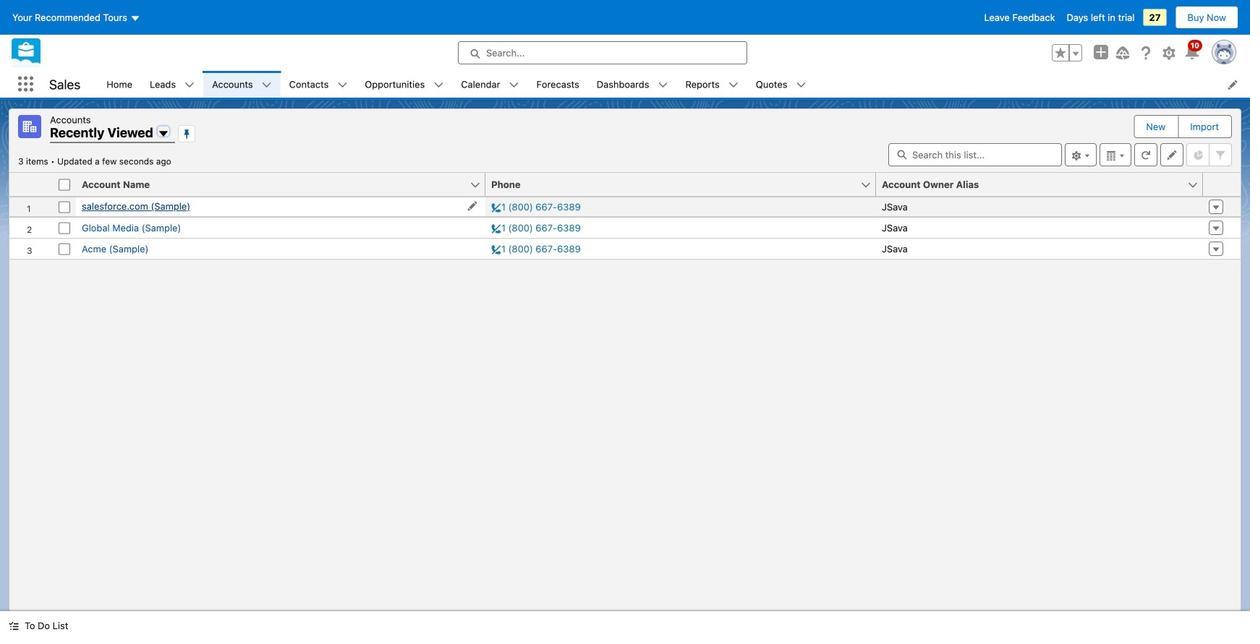 Task type: vqa. For each thing, say whether or not it's contained in the screenshot.
the Middle Name text field
no



Task type: locate. For each thing, give the bounding box(es) containing it.
text default image
[[185, 80, 195, 90], [434, 80, 444, 90], [509, 80, 519, 90], [658, 80, 668, 90], [796, 80, 806, 90], [9, 621, 19, 631]]

2 click to dial disabled image from the top
[[491, 222, 581, 233]]

1 click to dial disabled image from the top
[[491, 202, 581, 212]]

3 text default image from the left
[[728, 80, 739, 90]]

recently viewed grid
[[9, 173, 1241, 260]]

1 vertical spatial click to dial disabled image
[[491, 222, 581, 233]]

click to dial disabled image
[[491, 202, 581, 212], [491, 222, 581, 233], [491, 243, 581, 254]]

group
[[1052, 44, 1082, 61]]

0 horizontal spatial text default image
[[262, 80, 272, 90]]

list item
[[141, 71, 203, 98], [203, 71, 280, 98], [280, 71, 356, 98], [356, 71, 452, 98], [452, 71, 528, 98], [588, 71, 677, 98], [677, 71, 747, 98], [747, 71, 815, 98]]

item number element
[[9, 173, 53, 197]]

list
[[98, 71, 1250, 98]]

1 horizontal spatial text default image
[[337, 80, 348, 90]]

2 vertical spatial click to dial disabled image
[[491, 243, 581, 254]]

2 horizontal spatial text default image
[[728, 80, 739, 90]]

7 list item from the left
[[677, 71, 747, 98]]

cell
[[53, 173, 76, 197]]

6 list item from the left
[[588, 71, 677, 98]]

3 click to dial disabled image from the top
[[491, 243, 581, 254]]

text default image
[[262, 80, 272, 90], [337, 80, 348, 90], [728, 80, 739, 90]]

phone element
[[485, 173, 885, 197]]

0 vertical spatial click to dial disabled image
[[491, 202, 581, 212]]

action element
[[1203, 173, 1241, 197]]

cell inside recently viewed grid
[[53, 173, 76, 197]]

account owner alias element
[[876, 173, 1212, 197]]

2 text default image from the left
[[337, 80, 348, 90]]



Task type: describe. For each thing, give the bounding box(es) containing it.
1 text default image from the left
[[262, 80, 272, 90]]

item number image
[[9, 173, 53, 196]]

recently viewed|accounts|list view element
[[9, 109, 1242, 611]]

3 list item from the left
[[280, 71, 356, 98]]

4 list item from the left
[[356, 71, 452, 98]]

Search Recently Viewed list view. search field
[[888, 143, 1062, 166]]

2 list item from the left
[[203, 71, 280, 98]]

5 list item from the left
[[452, 71, 528, 98]]

1 list item from the left
[[141, 71, 203, 98]]

action image
[[1203, 173, 1241, 196]]

8 list item from the left
[[747, 71, 815, 98]]

recently viewed status
[[18, 156, 57, 166]]

account name element
[[76, 173, 494, 197]]



